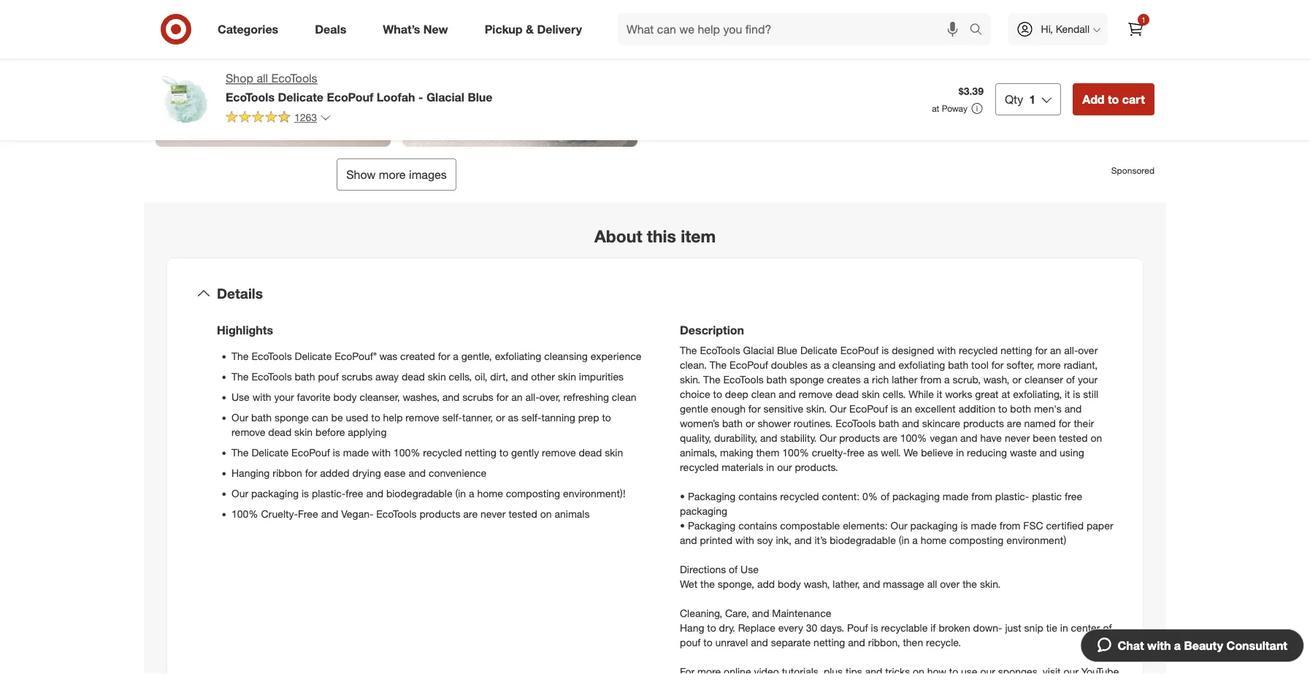 Task type: vqa. For each thing, say whether or not it's contained in the screenshot.
UP at the top of the page
no



Task type: locate. For each thing, give the bounding box(es) containing it.
and up rich
[[879, 359, 896, 371]]

and right the free
[[321, 508, 338, 520]]

gently
[[511, 446, 539, 459]]

1 • from the top
[[680, 490, 685, 503]]

the for the ecotools delicate ecopouf® was created for a gentle, exfoliating cleansing experience
[[232, 350, 249, 363]]

categories
[[218, 22, 278, 36]]

cleansing up creates
[[832, 359, 876, 371]]

to left gently
[[499, 446, 509, 459]]

• up directions
[[680, 519, 685, 532]]

2 vertical spatial are
[[463, 508, 478, 520]]

0 horizontal spatial never
[[481, 508, 506, 520]]

the for the ecotools glacial blue delicate ecopouf is designed with recycled netting for an all-over clean. the ecopouf doubles as a cleansing and exfoliating bath tool for softer, more radiant, skin. the ecotools bath sponge creates a rich lather from a scrub, wash, or cleanser of your choice to deep clean and remove dead skin cells. while it works great at exfoliating, it is still gentle enough for sensitive skin. our ecopouf is an excellent addition to both men's and women's bath or shower routines. ecotools bath and skincare products are named for their quality, durability, and stability. our products are 100% vegan and have never been tested on animals, making them 100% cruelty-free as well. we believe in reducing waste and using recycled materials in our products.
[[680, 344, 697, 357]]

netting down days.
[[814, 636, 845, 649]]

materials
[[722, 461, 764, 474]]

add
[[1083, 92, 1105, 106]]

chat
[[1118, 638, 1144, 653]]

use
[[232, 391, 250, 403], [741, 563, 759, 576]]

0 horizontal spatial all
[[257, 71, 268, 85]]

30
[[806, 621, 818, 634]]

content:
[[822, 490, 860, 503]]

our up hanging
[[232, 411, 248, 424]]

washes,
[[403, 391, 440, 403]]

recycled inside • packaging contains recycled content: 0% of packaging made from plastic- plastic free packaging • packaging contains compostable elements: our packaging is made from fsc certified paper and printed with soy ink, and it's biodegradable (in a home composting environment)
[[780, 490, 819, 503]]

pouf down hang
[[680, 636, 701, 649]]

ecotools delicate ecopouf loofah, 5 of 11 image
[[156, 0, 391, 147]]

2 contains from the top
[[739, 519, 778, 532]]

add to cart button
[[1073, 83, 1155, 115]]

0 vertical spatial never
[[1005, 432, 1030, 444]]

tested up using in the bottom right of the page
[[1059, 432, 1088, 444]]

2 self- from the left
[[522, 411, 542, 424]]

1 horizontal spatial scrubs
[[463, 391, 494, 403]]

recycled up tool
[[959, 344, 998, 357]]

over inside directions of use wet the sponge, add body wash, lather, and massage all over the skin.
[[940, 578, 960, 590]]

0 vertical spatial wash,
[[984, 373, 1010, 386]]

on left animals
[[540, 508, 552, 520]]

0 vertical spatial over
[[1078, 344, 1098, 357]]

plastic- inside • packaging contains recycled content: 0% of packaging made from plastic- plastic free packaging • packaging contains compostable elements: our packaging is made from fsc certified paper and printed with soy ink, and it's biodegradable (in a home composting environment)
[[996, 490, 1029, 503]]

of inside the ecotools glacial blue delicate ecopouf is designed with recycled netting for an all-over clean. the ecopouf doubles as a cleansing and exfoliating bath tool for softer, more radiant, skin. the ecotools bath sponge creates a rich lather from a scrub, wash, or cleanser of your choice to deep clean and remove dead skin cells. while it works great at exfoliating, it is still gentle enough for sensitive skin. our ecopouf is an excellent addition to both men's and women's bath or shower routines. ecotools bath and skincare products are named for their quality, durability, and stability. our products are 100% vegan and have never been tested on animals, making them 100% cruelty-free as well. we believe in reducing waste and using recycled materials in our products.
[[1066, 373, 1075, 386]]

wash, inside the ecotools glacial blue delicate ecopouf is designed with recycled netting for an all-over clean. the ecopouf doubles as a cleansing and exfoliating bath tool for softer, more radiant, skin. the ecotools bath sponge creates a rich lather from a scrub, wash, or cleanser of your choice to deep clean and remove dead skin cells. while it works great at exfoliating, it is still gentle enough for sensitive skin. our ecopouf is an excellent addition to both men's and women's bath or shower routines. ecotools bath and skincare products are named for their quality, durability, and stability. our products are 100% vegan and have never been tested on animals, making them 100% cruelty-free as well. we believe in reducing waste and using recycled materials in our products.
[[984, 373, 1010, 386]]

recyclable
[[881, 621, 928, 634]]

our inside our bath sponge can be used to help remove self-tanner, or as self-tanning prep to remove dead skin before applying
[[232, 411, 248, 424]]

1 vertical spatial tested
[[509, 508, 538, 520]]

composting inside • packaging contains recycled content: 0% of packaging made from plastic- plastic free packaging • packaging contains compostable elements: our packaging is made from fsc certified paper and printed with soy ink, and it's biodegradable (in a home composting environment)
[[950, 534, 1004, 547]]

1 horizontal spatial use
[[741, 563, 759, 576]]

home inside • packaging contains recycled content: 0% of packaging made from plastic- plastic free packaging • packaging contains compostable elements: our packaging is made from fsc certified paper and printed with soy ink, and it's biodegradable (in a home composting environment)
[[921, 534, 947, 547]]

2 vertical spatial as
[[868, 446, 878, 459]]

never
[[1005, 432, 1030, 444], [481, 508, 506, 520]]

on right payments
[[848, 9, 859, 22]]

deals
[[315, 22, 346, 36]]

animals
[[555, 508, 590, 520]]

1 horizontal spatial over
[[1078, 344, 1098, 357]]

0 vertical spatial products
[[963, 417, 1004, 430]]

help
[[383, 411, 403, 424]]

and down the drying
[[366, 487, 384, 500]]

compostable
[[780, 519, 840, 532]]

sponge inside our bath sponge can be used to help remove self-tanner, or as self-tanning prep to remove dead skin before applying
[[275, 411, 309, 424]]

other
[[531, 370, 555, 383]]

$30.00-
[[924, 9, 959, 22]]

2 horizontal spatial skin.
[[980, 578, 1001, 590]]

image of ecotools delicate ecopouf loofah - glacial blue image
[[156, 70, 214, 129]]

0 horizontal spatial scrubs
[[342, 370, 373, 383]]

0 horizontal spatial as
[[508, 411, 519, 424]]

all right massage
[[927, 578, 938, 590]]

1 vertical spatial blue
[[777, 344, 798, 357]]

directions of use wet the sponge, add body wash, lather, and massage all over the skin.
[[680, 563, 1001, 590]]

bath up 'well.' at bottom
[[879, 417, 899, 430]]

the up broken
[[963, 578, 977, 590]]

1 horizontal spatial products
[[839, 432, 880, 444]]

an up cleanser
[[1050, 344, 1062, 357]]

1 vertical spatial made
[[943, 490, 969, 503]]

0 horizontal spatial netting
[[465, 446, 497, 459]]

scrubs down ecopouf®
[[342, 370, 373, 383]]

sponge down doubles
[[790, 373, 824, 386]]

add to cart
[[1083, 92, 1145, 106]]

1 vertical spatial all
[[927, 578, 938, 590]]

soy
[[757, 534, 773, 547]]

dead inside the ecotools glacial blue delicate ecopouf is designed with recycled netting for an all-over clean. the ecopouf doubles as a cleansing and exfoliating bath tool for softer, more radiant, skin. the ecotools bath sponge creates a rich lather from a scrub, wash, or cleanser of your choice to deep clean and remove dead skin cells. while it works great at exfoliating, it is still gentle enough for sensitive skin. our ecopouf is an excellent addition to both men's and women's bath or shower routines. ecotools bath and skincare products are named for their quality, durability, and stability. our products are 100% vegan and have never been tested on animals, making them 100% cruelty-free as well. we believe in reducing waste and using recycled materials in our products.
[[836, 388, 859, 401]]

1 vertical spatial sponge
[[275, 411, 309, 424]]

ecotools delicate ecopouf loofah, 6 of 11 image
[[402, 0, 638, 147]]

1 horizontal spatial composting
[[950, 534, 1004, 547]]

1 horizontal spatial skin.
[[806, 402, 827, 415]]

2 horizontal spatial as
[[868, 446, 878, 459]]

more up cleanser
[[1038, 359, 1061, 371]]

1 horizontal spatial cleansing
[[832, 359, 876, 371]]

of right center
[[1103, 621, 1112, 634]]

free
[[298, 508, 318, 520]]

biodegradable up 100% cruelty-free and vegan- ecotools products are never tested on animals
[[386, 487, 453, 500]]

what's new
[[383, 22, 448, 36]]

1 horizontal spatial as
[[811, 359, 821, 371]]

cleansing inside the ecotools glacial blue delicate ecopouf is designed with recycled netting for an all-over clean. the ecopouf doubles as a cleansing and exfoliating bath tool for softer, more radiant, skin. the ecotools bath sponge creates a rich lather from a scrub, wash, or cleanser of your choice to deep clean and remove dead skin cells. while it works great at exfoliating, it is still gentle enough for sensitive skin. our ecopouf is an excellent addition to both men's and women's bath or shower routines. ecotools bath and skincare products are named for their quality, durability, and stability. our products are 100% vegan and have never been tested on animals, making them 100% cruelty-free as well. we believe in reducing waste and using recycled materials in our products.
[[832, 359, 876, 371]]

self- down use with your favorite body cleanser, washes, and scrubs for an all-over, refreshing clean
[[442, 411, 462, 424]]

1 horizontal spatial from
[[972, 490, 993, 503]]

What can we help you find? suggestions appear below search field
[[618, 13, 973, 45]]

wash, inside directions of use wet the sponge, add body wash, lather, and massage all over the skin.
[[804, 578, 830, 590]]

home
[[477, 487, 503, 500], [921, 534, 947, 547]]

payments
[[800, 9, 845, 22]]

2 the from the left
[[963, 578, 977, 590]]

chat with a beauty consultant button
[[1081, 629, 1305, 663]]

more
[[379, 167, 406, 182], [1038, 359, 1061, 371]]

to right prep
[[602, 411, 611, 424]]

0 horizontal spatial glacial
[[427, 90, 465, 104]]

0 vertical spatial packaging
[[688, 490, 736, 503]]

$3.39
[[959, 85, 984, 98]]

0 vertical spatial (in
[[455, 487, 466, 500]]

exfoliating,
[[1013, 388, 1062, 401]]

all
[[257, 71, 268, 85], [927, 578, 938, 590]]

sponge
[[790, 373, 824, 386], [275, 411, 309, 424]]

netting up the convenience
[[465, 446, 497, 459]]

softer,
[[1007, 359, 1035, 371]]

a inside • packaging contains recycled content: 0% of packaging made from plastic- plastic free packaging • packaging contains compostable elements: our packaging is made from fsc certified paper and printed with soy ink, and it's biodegradable (in a home composting environment)
[[913, 534, 918, 547]]

1 vertical spatial •
[[680, 519, 685, 532]]

durability,
[[714, 432, 758, 444]]

pouf
[[318, 370, 339, 383], [680, 636, 701, 649]]

skin down the ecotools delicate ecopouf® was created for a gentle, exfoliating cleansing experience
[[428, 370, 446, 383]]

use inside directions of use wet the sponge, add body wash, lather, and massage all over the skin.
[[741, 563, 759, 576]]

0 vertical spatial skin.
[[680, 373, 701, 386]]

1 vertical spatial composting
[[950, 534, 1004, 547]]

it up excellent
[[937, 388, 943, 401]]

sponge left can
[[275, 411, 309, 424]]

1 vertical spatial packaging
[[688, 519, 736, 532]]

unravel
[[716, 636, 748, 649]]

and right 'ease'
[[409, 467, 426, 479]]

the ecotools delicate ecopouf® was created for a gentle, exfoliating cleansing experience
[[232, 350, 642, 363]]

1 vertical spatial wash,
[[804, 578, 830, 590]]

0 horizontal spatial the
[[701, 578, 715, 590]]

packaging
[[688, 490, 736, 503], [688, 519, 736, 532]]

it
[[937, 388, 943, 401], [1065, 388, 1071, 401]]

0 vertical spatial all
[[257, 71, 268, 85]]

wash,
[[984, 373, 1010, 386], [804, 578, 830, 590]]

over inside the ecotools glacial blue delicate ecopouf is designed with recycled netting for an all-over clean. the ecopouf doubles as a cleansing and exfoliating bath tool for softer, more radiant, skin. the ecotools bath sponge creates a rich lather from a scrub, wash, or cleanser of your choice to deep clean and remove dead skin cells. while it works great at exfoliating, it is still gentle enough for sensitive skin. our ecopouf is an excellent addition to both men's and women's bath or shower routines. ecotools bath and skincare products are named for their quality, durability, and stability. our products are 100% vegan and have never been tested on animals, making them 100% cruelty-free as well. we believe in reducing waste and using recycled materials in our products.
[[1078, 344, 1098, 357]]

2 vertical spatial products
[[420, 508, 461, 520]]

is inside cleaning, care, and maintenance hang to dry. replace every 30 days. pouf is recyclable if broken down- just snip tie in center of pouf to unravel and separate netting and ribbon, then recycle.
[[871, 621, 878, 634]]

0 vertical spatial tested
[[1059, 432, 1088, 444]]

dead down created
[[402, 370, 425, 383]]

composting left "environment)"
[[950, 534, 1004, 547]]

0 vertical spatial contains
[[739, 490, 778, 503]]

as right tanner, at the left of the page
[[508, 411, 519, 424]]

both
[[1011, 402, 1031, 415]]

our up cruelty-
[[820, 432, 837, 444]]

directions
[[680, 563, 726, 576]]

1 horizontal spatial self-
[[522, 411, 542, 424]]

1 horizontal spatial never
[[1005, 432, 1030, 444]]

glacial up doubles
[[743, 344, 774, 357]]

and
[[879, 359, 896, 371], [511, 370, 528, 383], [779, 388, 796, 401], [443, 391, 460, 403], [1065, 402, 1082, 415], [902, 417, 920, 430], [760, 432, 778, 444], [961, 432, 978, 444], [1040, 446, 1057, 459], [409, 467, 426, 479], [366, 487, 384, 500], [321, 508, 338, 520], [680, 534, 697, 547], [795, 534, 812, 547], [863, 578, 880, 590], [752, 607, 770, 620], [751, 636, 768, 649], [848, 636, 866, 649]]

0 vertical spatial more
[[379, 167, 406, 182]]

of down radiant, at the right bottom of the page
[[1066, 373, 1075, 386]]

a
[[688, 43, 695, 57], [453, 350, 459, 363], [824, 359, 830, 371], [864, 373, 869, 386], [945, 373, 950, 386], [469, 487, 474, 500], [913, 534, 918, 547], [1174, 638, 1181, 653]]

skin down rich
[[862, 388, 880, 401]]

1 vertical spatial contains
[[739, 519, 778, 532]]

cleaning,
[[680, 607, 723, 620]]

body right add
[[778, 578, 801, 590]]

blue up doubles
[[777, 344, 798, 357]]

composting
[[506, 487, 560, 500], [950, 534, 1004, 547]]

highlights
[[217, 323, 273, 337]]

0 horizontal spatial (in
[[455, 487, 466, 500]]

image gallery element
[[156, 0, 638, 191]]

delivery
[[537, 22, 582, 36]]

2 horizontal spatial products
[[963, 417, 1004, 430]]

$1,500.00
[[959, 9, 1004, 22]]

all inside directions of use wet the sponge, add body wash, lather, and massage all over the skin.
[[927, 578, 938, 590]]

deals link
[[303, 13, 365, 45]]

shop
[[226, 71, 253, 85]]

0 horizontal spatial or
[[496, 411, 505, 424]]

100% left cruelty-
[[232, 508, 258, 520]]

1 horizontal spatial 1
[[1142, 15, 1146, 24]]

use down highlights
[[232, 391, 250, 403]]

cruelty-
[[261, 508, 298, 520]]

and inside directions of use wet the sponge, add body wash, lather, and massage all over the skin.
[[863, 578, 880, 590]]

0 vertical spatial netting
[[1001, 344, 1033, 357]]

doubles
[[771, 359, 808, 371]]

shop all ecotools ecotools delicate ecopouf loofah - glacial blue
[[226, 71, 493, 104]]

0 vertical spatial pouf
[[318, 370, 339, 383]]

glacial inside "shop all ecotools ecotools delicate ecopouf loofah - glacial blue"
[[427, 90, 465, 104]]

hi, kendall
[[1041, 23, 1090, 35]]

2 vertical spatial netting
[[814, 636, 845, 649]]

• down animals,
[[680, 490, 685, 503]]

never down the convenience
[[481, 508, 506, 520]]

at left poway
[[932, 103, 940, 114]]

1 horizontal spatial the
[[963, 578, 977, 590]]

sensitive
[[764, 402, 804, 415]]

remove inside the ecotools glacial blue delicate ecopouf is designed with recycled netting for an all-over clean. the ecopouf doubles as a cleansing and exfoliating bath tool for softer, more radiant, skin. the ecotools bath sponge creates a rich lather from a scrub, wash, or cleanser of your choice to deep clean and remove dead skin cells. while it works great at exfoliating, it is still gentle enough for sensitive skin. our ecopouf is an excellent addition to both men's and women's bath or shower routines. ecotools bath and skincare products are named for their quality, durability, and stability. our products are 100% vegan and have never been tested on animals, making them 100% cruelty-free as well. we believe in reducing waste and using recycled materials in our products.
[[799, 388, 833, 401]]

1 horizontal spatial an
[[901, 402, 912, 415]]

for up 'cells,'
[[438, 350, 450, 363]]

as left 'well.' at bottom
[[868, 446, 878, 459]]

your up still
[[1078, 373, 1098, 386]]

an left the over,
[[512, 391, 523, 403]]

with inside the ecotools glacial blue delicate ecopouf is designed with recycled netting for an all-over clean. the ecopouf doubles as a cleansing and exfoliating bath tool for softer, more radiant, skin. the ecotools bath sponge creates a rich lather from a scrub, wash, or cleanser of your choice to deep clean and remove dead skin cells. while it works great at exfoliating, it is still gentle enough for sensitive skin. our ecopouf is an excellent addition to both men's and women's bath or shower routines. ecotools bath and skincare products are named for their quality, durability, and stability. our products are 100% vegan and have never been tested on animals, making them 100% cruelty-free as well. we believe in reducing waste and using recycled materials in our products.
[[937, 344, 956, 357]]

1 horizontal spatial at
[[1002, 388, 1011, 401]]

home up massage
[[921, 534, 947, 547]]

1 vertical spatial at
[[1002, 388, 1011, 401]]

self-
[[442, 411, 462, 424], [522, 411, 542, 424]]

is
[[882, 344, 889, 357], [1073, 388, 1081, 401], [891, 402, 898, 415], [333, 446, 340, 459], [302, 487, 309, 500], [961, 519, 968, 532], [871, 621, 878, 634]]

packaging down we
[[893, 490, 940, 503]]

1 horizontal spatial all
[[927, 578, 938, 590]]

biodegradable down the elements:
[[830, 534, 896, 547]]

plastic- down added
[[312, 487, 346, 500]]

products down addition
[[963, 417, 1004, 430]]

1 inside 1 link
[[1142, 15, 1146, 24]]

with inside "chat with a beauty consultant" "button"
[[1148, 638, 1171, 653]]

1 horizontal spatial clean
[[752, 388, 776, 401]]

clean up "sensitive"
[[752, 388, 776, 401]]

2 vertical spatial on
[[540, 508, 552, 520]]

1 horizontal spatial all-
[[1064, 344, 1078, 357]]

bath down doubles
[[767, 373, 787, 386]]

2 horizontal spatial on
[[1091, 432, 1103, 444]]

making
[[720, 446, 754, 459]]

0 vertical spatial glacial
[[427, 90, 465, 104]]

0 horizontal spatial use
[[232, 391, 250, 403]]

while
[[909, 388, 934, 401]]

1 horizontal spatial it
[[1065, 388, 1071, 401]]

contains down materials
[[739, 490, 778, 503]]

free inside the ecotools glacial blue delicate ecopouf is designed with recycled netting for an all-over clean. the ecopouf doubles as a cleansing and exfoliating bath tool for softer, more radiant, skin. the ecotools bath sponge creates a rich lather from a scrub, wash, or cleanser of your choice to deep clean and remove dead skin cells. while it works great at exfoliating, it is still gentle enough for sensitive skin. our ecopouf is an excellent addition to both men's and women's bath or shower routines. ecotools bath and skincare products are named for their quality, durability, and stability. our products are 100% vegan and have never been tested on animals, making them 100% cruelty-free as well. we believe in reducing waste and using recycled materials in our products.
[[847, 446, 865, 459]]

impurities
[[579, 370, 624, 383]]

as right doubles
[[811, 359, 821, 371]]

skin. inside directions of use wet the sponge, add body wash, lather, and massage all over the skin.
[[980, 578, 1001, 590]]

(in up massage
[[899, 534, 910, 547]]

glance
[[698, 43, 735, 57]]

our
[[830, 402, 847, 415], [232, 411, 248, 424], [820, 432, 837, 444], [232, 487, 248, 500], [891, 519, 908, 532]]

the down directions
[[701, 578, 715, 590]]

favorite
[[297, 391, 331, 403]]

quality,
[[680, 432, 712, 444]]

bath up hanging
[[251, 411, 272, 424]]

more inside button
[[379, 167, 406, 182]]

or down softer,
[[1013, 373, 1022, 386]]

certified
[[1046, 519, 1084, 532]]

0 horizontal spatial products
[[420, 508, 461, 520]]

it left still
[[1065, 388, 1071, 401]]

glacial
[[427, 90, 465, 104], [743, 344, 774, 357]]

used
[[346, 411, 368, 424]]

is up the free
[[302, 487, 309, 500]]

self- down the over,
[[522, 411, 542, 424]]

all right shop
[[257, 71, 268, 85]]

0 vertical spatial from
[[921, 373, 942, 386]]

1 horizontal spatial pouf
[[680, 636, 701, 649]]

products down our packaging is plastic-free and biodegradable (in a home composting environment)!
[[420, 508, 461, 520]]

1 vertical spatial more
[[1038, 359, 1061, 371]]

2 vertical spatial from
[[1000, 519, 1021, 532]]

1 horizontal spatial plastic-
[[996, 490, 1029, 503]]

skin. up down-
[[980, 578, 1001, 590]]

1 vertical spatial glacial
[[743, 344, 774, 357]]

our bath sponge can be used to help remove self-tanner, or as self-tanning prep to remove dead skin before applying
[[232, 411, 611, 439]]

beauty
[[1184, 638, 1224, 653]]

0 horizontal spatial tested
[[509, 508, 538, 520]]

1 horizontal spatial tested
[[1059, 432, 1088, 444]]

netting
[[1001, 344, 1033, 357], [465, 446, 497, 459], [814, 636, 845, 649]]

created
[[400, 350, 435, 363]]

ecopouf
[[327, 90, 374, 104], [841, 344, 879, 357], [730, 359, 768, 371], [850, 402, 888, 415], [292, 446, 330, 459]]

or inside our bath sponge can be used to help remove self-tanner, or as self-tanning prep to remove dead skin before applying
[[496, 411, 505, 424]]

skin. up the routines.
[[806, 402, 827, 415]]

1 vertical spatial all-
[[526, 391, 540, 403]]

0 horizontal spatial self-
[[442, 411, 462, 424]]

with right "chat"
[[1148, 638, 1171, 653]]

ecopouf left loofah
[[327, 90, 374, 104]]

1 vertical spatial from
[[972, 490, 993, 503]]

0 horizontal spatial wash,
[[804, 578, 830, 590]]

from up while at bottom
[[921, 373, 942, 386]]

2 horizontal spatial or
[[1013, 373, 1022, 386]]

0 horizontal spatial biodegradable
[[386, 487, 453, 500]]

is right pouf
[[871, 621, 878, 634]]

made down believe
[[943, 490, 969, 503]]

all-
[[1064, 344, 1078, 357], [526, 391, 540, 403]]

body
[[334, 391, 357, 403], [778, 578, 801, 590]]

0 horizontal spatial home
[[477, 487, 503, 500]]

1 vertical spatial pouf
[[680, 636, 701, 649]]

1 horizontal spatial (in
[[899, 534, 910, 547]]

to left both
[[999, 402, 1008, 415]]

0 vertical spatial your
[[1078, 373, 1098, 386]]

tested inside the ecotools glacial blue delicate ecopouf is designed with recycled netting for an all-over clean. the ecopouf doubles as a cleansing and exfoliating bath tool for softer, more radiant, skin. the ecotools bath sponge creates a rich lather from a scrub, wash, or cleanser of your choice to deep clean and remove dead skin cells. while it works great at exfoliating, it is still gentle enough for sensitive skin. our ecopouf is an excellent addition to both men's and women's bath or shower routines. ecotools bath and skincare products are named for their quality, durability, and stability. our products are 100% vegan and have never been tested on animals, making them 100% cruelty-free as well. we believe in reducing waste and using recycled materials in our products.
[[1059, 432, 1088, 444]]

added
[[320, 467, 350, 479]]

1 the from the left
[[701, 578, 715, 590]]

more right show
[[379, 167, 406, 182]]

1 horizontal spatial your
[[1078, 373, 1098, 386]]

1 packaging from the top
[[688, 490, 736, 503]]

sponge inside the ecotools glacial blue delicate ecopouf is designed with recycled netting for an all-over clean. the ecopouf doubles as a cleansing and exfoliating bath tool for softer, more radiant, skin. the ecotools bath sponge creates a rich lather from a scrub, wash, or cleanser of your choice to deep clean and remove dead skin cells. while it works great at exfoliating, it is still gentle enough for sensitive skin. our ecopouf is an excellent addition to both men's and women's bath or shower routines. ecotools bath and skincare products are named for their quality, durability, and stability. our products are 100% vegan and have never been tested on animals, making them 100% cruelty-free as well. we believe in reducing waste and using recycled materials in our products.
[[790, 373, 824, 386]]

1 horizontal spatial body
[[778, 578, 801, 590]]



Task type: describe. For each thing, give the bounding box(es) containing it.
details button
[[179, 270, 1132, 317]]

the ecotools bath pouf scrubs away dead skin cells, oil, dirt, and other skin impurities
[[232, 370, 624, 383]]

1 it from the left
[[937, 388, 943, 401]]

named
[[1025, 417, 1056, 430]]

addition
[[959, 402, 996, 415]]

packaging up printed
[[680, 505, 728, 517]]

at poway
[[932, 103, 968, 114]]

just
[[1005, 621, 1022, 634]]

be
[[331, 411, 343, 424]]

then
[[903, 636, 923, 649]]

and down been
[[1040, 446, 1057, 459]]

with left favorite
[[253, 391, 271, 403]]

them
[[756, 446, 780, 459]]

ecopouf up deep at the bottom right of page
[[730, 359, 768, 371]]

for down dirt,
[[496, 391, 509, 403]]

and left have
[[961, 432, 978, 444]]

away
[[376, 370, 399, 383]]

and down 'cells,'
[[443, 391, 460, 403]]

and right dirt,
[[511, 370, 528, 383]]

0 horizontal spatial body
[[334, 391, 357, 403]]

1 contains from the top
[[739, 490, 778, 503]]

cart
[[1123, 92, 1145, 106]]

kendall
[[1056, 23, 1090, 35]]

2 vertical spatial made
[[971, 519, 997, 532]]

bath up favorite
[[295, 370, 315, 383]]

clean inside the ecotools glacial blue delicate ecopouf is designed with recycled netting for an all-over clean. the ecopouf doubles as a cleansing and exfoliating bath tool for softer, more radiant, skin. the ecotools bath sponge creates a rich lather from a scrub, wash, or cleanser of your choice to deep clean and remove dead skin cells. while it works great at exfoliating, it is still gentle enough for sensitive skin. our ecopouf is an excellent addition to both men's and women's bath or shower routines. ecotools bath and skincare products are named for their quality, durability, and stability. our products are 100% vegan and have never been tested on animals, making them 100% cruelty-free as well. we believe in reducing waste and using recycled materials in our products.
[[752, 388, 776, 401]]

and up them
[[760, 432, 778, 444]]

biodegradable inside • packaging contains recycled content: 0% of packaging made from plastic- plastic free packaging • packaging contains compostable elements: our packaging is made from fsc certified paper and printed with soy ink, and it's biodegradable (in a home composting environment)
[[830, 534, 896, 547]]

100% down stability.
[[783, 446, 809, 459]]

at a glance
[[673, 43, 735, 57]]

pay
[[702, 9, 719, 22]]

0 horizontal spatial all-
[[526, 391, 540, 403]]

cells.
[[883, 388, 906, 401]]

2 packaging from the top
[[688, 519, 736, 532]]

a up creates
[[824, 359, 830, 371]]

0 horizontal spatial exfoliating
[[495, 350, 542, 363]]

recycled up the convenience
[[423, 446, 462, 459]]

our inside • packaging contains recycled content: 0% of packaging made from plastic- plastic free packaging • packaging contains compostable elements: our packaging is made from fsc certified paper and printed with soy ink, and it's biodegradable (in a home composting environment)
[[891, 519, 908, 532]]

to left "dry."
[[707, 621, 716, 634]]

a down the convenience
[[469, 487, 474, 500]]

in left '4'
[[722, 9, 730, 22]]

pickup & delivery
[[485, 22, 582, 36]]

have
[[981, 432, 1002, 444]]

at inside the ecotools glacial blue delicate ecopouf is designed with recycled netting for an all-over clean. the ecopouf doubles as a cleansing and exfoliating bath tool for softer, more radiant, skin. the ecotools bath sponge creates a rich lather from a scrub, wash, or cleanser of your choice to deep clean and remove dead skin cells. while it works great at exfoliating, it is still gentle enough for sensitive skin. our ecopouf is an excellent addition to both men's and women's bath or shower routines. ecotools bath and skincare products are named for their quality, durability, and stability. our products are 100% vegan and have never been tested on animals, making them 100% cruelty-free as well. we believe in reducing waste and using recycled materials in our products.
[[1002, 388, 1011, 401]]

free up vegan- at the bottom left
[[346, 487, 363, 500]]

delicate up ribbon
[[252, 446, 289, 459]]

is down cells.
[[891, 402, 898, 415]]

enough
[[711, 402, 746, 415]]

every
[[779, 621, 803, 634]]

0 vertical spatial biodegradable
[[386, 487, 453, 500]]

men's
[[1034, 402, 1062, 415]]

the for the delicate ecopouf is made with 100% recycled netting to gently remove dead skin
[[232, 446, 249, 459]]

of inside • packaging contains recycled content: 0% of packaging made from plastic- plastic free packaging • packaging contains compostable elements: our packaging is made from fsc certified paper and printed with soy ink, and it's biodegradable (in a home composting environment)
[[881, 490, 890, 503]]

sponsored
[[1112, 164, 1155, 175]]

blue inside "shop all ecotools ecotools delicate ecopouf loofah - glacial blue"
[[468, 90, 493, 104]]

radiant,
[[1064, 359, 1098, 371]]

in left our
[[767, 461, 774, 474]]

more inside the ecotools glacial blue delicate ecopouf is designed with recycled netting for an all-over clean. the ecopouf doubles as a cleansing and exfoliating bath tool for softer, more radiant, skin. the ecotools bath sponge creates a rich lather from a scrub, wash, or cleanser of your choice to deep clean and remove dead skin cells. while it works great at exfoliating, it is still gentle enough for sensitive skin. our ecopouf is an excellent addition to both men's and women's bath or shower routines. ecotools bath and skincare products are named for their quality, durability, and stability. our products are 100% vegan and have never been tested on animals, making them 100% cruelty-free as well. we believe in reducing waste and using recycled materials in our products.
[[1038, 359, 1061, 371]]

women's
[[680, 417, 720, 430]]

1 vertical spatial 1
[[1029, 92, 1036, 106]]

and up "sensitive"
[[779, 388, 796, 401]]

1263 link
[[226, 110, 332, 127]]

and down replace
[[751, 636, 768, 649]]

glacial inside the ecotools glacial blue delicate ecopouf is designed with recycled netting for an all-over clean. the ecopouf doubles as a cleansing and exfoliating bath tool for softer, more radiant, skin. the ecotools bath sponge creates a rich lather from a scrub, wash, or cleanser of your choice to deep clean and remove dead skin cells. while it works great at exfoliating, it is still gentle enough for sensitive skin. our ecopouf is an excellent addition to both men's and women's bath or shower routines. ecotools bath and skincare products are named for their quality, durability, and stability. our products are 100% vegan and have never been tested on animals, making them 100% cruelty-free as well. we believe in reducing waste and using recycled materials in our products.
[[743, 344, 774, 357]]

waste
[[1010, 446, 1037, 459]]

0 horizontal spatial composting
[[506, 487, 560, 500]]

0 horizontal spatial plastic-
[[312, 487, 346, 500]]

skin inside the ecotools glacial blue delicate ecopouf is designed with recycled netting for an all-over clean. the ecopouf doubles as a cleansing and exfoliating bath tool for softer, more radiant, skin. the ecotools bath sponge creates a rich lather from a scrub, wash, or cleanser of your choice to deep clean and remove dead skin cells. while it works great at exfoliating, it is still gentle enough for sensitive skin. our ecopouf is an excellent addition to both men's and women's bath or shower routines. ecotools bath and skincare products are named for their quality, durability, and stability. our products are 100% vegan and have never been tested on animals, making them 100% cruelty-free as well. we believe in reducing waste and using recycled materials in our products.
[[862, 388, 880, 401]]

animals,
[[680, 446, 717, 459]]

for right tool
[[992, 359, 1004, 371]]

show more images button
[[337, 159, 456, 191]]

dead down prep
[[579, 446, 602, 459]]

2 it from the left
[[1065, 388, 1071, 401]]

excellent
[[915, 402, 956, 415]]

cleanser,
[[360, 391, 400, 403]]

experience
[[591, 350, 642, 363]]

ecopouf®
[[335, 350, 377, 363]]

tool
[[972, 359, 989, 371]]

blue inside the ecotools glacial blue delicate ecopouf is designed with recycled netting for an all-over clean. the ecopouf doubles as a cleansing and exfoliating bath tool for softer, more radiant, skin. the ecotools bath sponge creates a rich lather from a scrub, wash, or cleanser of your choice to deep clean and remove dead skin cells. while it works great at exfoliating, it is still gentle enough for sensitive skin. our ecopouf is an excellent addition to both men's and women's bath or shower routines. ecotools bath and skincare products are named for their quality, durability, and stability. our products are 100% vegan and have never been tested on animals, making them 100% cruelty-free as well. we believe in reducing waste and using recycled materials in our products.
[[777, 344, 798, 357]]

new
[[424, 22, 448, 36]]

separate
[[771, 636, 811, 649]]

choice
[[680, 388, 711, 401]]

0 vertical spatial as
[[811, 359, 821, 371]]

1 vertical spatial are
[[883, 432, 898, 444]]

of inside cleaning, care, and maintenance hang to dry. replace every 30 days. pouf is recyclable if broken down- just snip tie in center of pouf to unravel and separate netting and ribbon, then recycle.
[[1103, 621, 1112, 634]]

100% up we
[[901, 432, 927, 444]]

maintenance
[[772, 607, 832, 620]]

100% up 'ease'
[[394, 446, 420, 459]]

netting inside cleaning, care, and maintenance hang to dry. replace every 30 days. pouf is recyclable if broken down- just snip tie in center of pouf to unravel and separate netting and ribbon, then recycle.
[[814, 636, 845, 649]]

1 horizontal spatial on
[[848, 9, 859, 22]]

drying
[[352, 467, 381, 479]]

skin up environment)!
[[605, 446, 623, 459]]

is left still
[[1073, 388, 1081, 401]]

(in inside • packaging contains recycled content: 0% of packaging made from plastic- plastic free packaging • packaging contains compostable elements: our packaging is made from fsc certified paper and printed with soy ink, and it's biodegradable (in a home composting environment)
[[899, 534, 910, 547]]

0 vertical spatial home
[[477, 487, 503, 500]]

4
[[733, 9, 738, 22]]

designed
[[892, 344, 934, 357]]

and up replace
[[752, 607, 770, 620]]

environment)!
[[563, 487, 626, 500]]

days.
[[821, 621, 845, 634]]

bath up scrub, on the bottom right
[[948, 359, 969, 371]]

netting inside the ecotools glacial blue delicate ecopouf is designed with recycled netting for an all-over clean. the ecopouf doubles as a cleansing and exfoliating bath tool for softer, more radiant, skin. the ecotools bath sponge creates a rich lather from a scrub, wash, or cleanser of your choice to deep clean and remove dead skin cells. while it works great at exfoliating, it is still gentle enough for sensitive skin. our ecopouf is an excellent addition to both men's and women's bath or shower routines. ecotools bath and skincare products are named for their quality, durability, and stability. our products are 100% vegan and have never been tested on animals, making them 100% cruelty-free as well. we believe in reducing waste and using recycled materials in our products.
[[1001, 344, 1033, 357]]

ecopouf inside "shop all ecotools ecotools delicate ecopouf loofah - glacial blue"
[[327, 90, 374, 104]]

replace
[[738, 621, 776, 634]]

delicate inside "shop all ecotools ecotools delicate ecopouf loofah - glacial blue"
[[278, 90, 324, 104]]

vegan
[[930, 432, 958, 444]]

dirt,
[[490, 370, 508, 383]]

1 vertical spatial products
[[839, 432, 880, 444]]

snip
[[1025, 621, 1044, 634]]

ecopouf down cells.
[[850, 402, 888, 415]]

delicate up favorite
[[295, 350, 332, 363]]

pickup & delivery link
[[472, 13, 600, 45]]

1 horizontal spatial made
[[943, 490, 969, 503]]

in down the vegan
[[956, 446, 964, 459]]

0%
[[863, 490, 878, 503]]

remove right gently
[[542, 446, 576, 459]]

prep
[[578, 411, 599, 424]]

categories link
[[205, 13, 297, 45]]

tanning
[[542, 411, 575, 424]]

plastic
[[1032, 490, 1062, 503]]

a inside "chat with a beauty consultant" "button"
[[1174, 638, 1181, 653]]

and down pouf
[[848, 636, 866, 649]]

lather
[[892, 373, 918, 386]]

using
[[1060, 446, 1085, 459]]

0 vertical spatial scrubs
[[342, 370, 373, 383]]

ecopouf up creates
[[841, 344, 879, 357]]

if
[[931, 621, 936, 634]]

bath up 'durability,'
[[722, 417, 743, 430]]

it's
[[815, 534, 827, 547]]

2 horizontal spatial an
[[1050, 344, 1062, 357]]

our up the routines.
[[830, 402, 847, 415]]

cruelty-
[[812, 446, 847, 459]]

all inside "shop all ecotools ecotools delicate ecopouf loofah - glacial blue"
[[257, 71, 268, 85]]

packaging up cruelty-
[[251, 487, 299, 500]]

packaging up massage
[[911, 519, 958, 532]]

skin inside our bath sponge can be used to help remove self-tanner, or as self-tanning prep to remove dead skin before applying
[[294, 426, 313, 439]]

0 horizontal spatial made
[[343, 446, 369, 459]]

0 vertical spatial are
[[1007, 417, 1022, 430]]

printed
[[700, 534, 733, 547]]

1 horizontal spatial or
[[746, 417, 755, 430]]

to up enough
[[713, 388, 722, 401]]

and down excellent
[[902, 417, 920, 430]]

a right at at top
[[688, 43, 695, 57]]

0 vertical spatial at
[[932, 103, 940, 114]]

1 vertical spatial never
[[481, 508, 506, 520]]

and left printed
[[680, 534, 697, 547]]

add
[[757, 578, 775, 590]]

to up applying
[[371, 411, 380, 424]]

skin right "other"
[[558, 370, 576, 383]]

delicate inside the ecotools glacial blue delicate ecopouf is designed with recycled netting for an all-over clean. the ecopouf doubles as a cleansing and exfoliating bath tool for softer, more radiant, skin. the ecotools bath sponge creates a rich lather from a scrub, wash, or cleanser of your choice to deep clean and remove dead skin cells. while it works great at exfoliating, it is still gentle enough for sensitive skin. our ecopouf is an excellent addition to both men's and women's bath or shower routines. ecotools bath and skincare products are named for their quality, durability, and stability. our products are 100% vegan and have never been tested on animals, making them 100% cruelty-free as well. we believe in reducing waste and using recycled materials in our products.
[[801, 344, 838, 357]]

0 horizontal spatial an
[[512, 391, 523, 403]]

to down hang
[[704, 636, 713, 649]]

was
[[379, 350, 398, 363]]

body inside directions of use wet the sponge, add body wash, lather, and massage all over the skin.
[[778, 578, 801, 590]]

a left rich
[[864, 373, 869, 386]]

purchases
[[862, 9, 910, 22]]

paper
[[1087, 519, 1114, 532]]

from inside the ecotools glacial blue delicate ecopouf is designed with recycled netting for an all-over clean. the ecopouf doubles as a cleansing and exfoliating bath tool for softer, more radiant, skin. the ecotools bath sponge creates a rich lather from a scrub, wash, or cleanser of your choice to deep clean and remove dead skin cells. while it works great at exfoliating, it is still gentle enough for sensitive skin. our ecopouf is an excellent addition to both men's and women's bath or shower routines. ecotools bath and skincare products are named for their quality, durability, and stability. our products are 100% vegan and have never been tested on animals, making them 100% cruelty-free as well. we believe in reducing waste and using recycled materials in our products.
[[921, 373, 942, 386]]

0 horizontal spatial skin.
[[680, 373, 701, 386]]

in inside cleaning, care, and maintenance hang to dry. replace every 30 days. pouf is recyclable if broken down- just snip tie in center of pouf to unravel and separate netting and ribbon, then recycle.
[[1060, 621, 1068, 634]]

to inside add to cart button
[[1108, 92, 1119, 106]]

free left payments
[[779, 9, 797, 22]]

description
[[680, 323, 744, 337]]

on inside the ecotools glacial blue delicate ecopouf is designed with recycled netting for an all-over clean. the ecopouf doubles as a cleansing and exfoliating bath tool for softer, more radiant, skin. the ecotools bath sponge creates a rich lather from a scrub, wash, or cleanser of your choice to deep clean and remove dead skin cells. while it works great at exfoliating, it is still gentle enough for sensitive skin. our ecopouf is an excellent addition to both men's and women's bath or shower routines. ecotools bath and skincare products are named for their quality, durability, and stability. our products are 100% vegan and have never been tested on animals, making them 100% cruelty-free as well. we believe in reducing waste and using recycled materials in our products.
[[1091, 432, 1103, 444]]

is up added
[[333, 446, 340, 459]]

consultant
[[1227, 638, 1288, 653]]

routines.
[[794, 417, 833, 430]]

of left $30.00-
[[912, 9, 921, 22]]

ink,
[[776, 534, 792, 547]]

bath inside our bath sponge can be used to help remove self-tanner, or as self-tanning prep to remove dead skin before applying
[[251, 411, 272, 424]]

0 horizontal spatial clean
[[612, 391, 637, 403]]

0 horizontal spatial pouf
[[318, 370, 339, 383]]

pouf inside cleaning, care, and maintenance hang to dry. replace every 30 days. pouf is recyclable if broken down- just snip tie in center of pouf to unravel and separate netting and ribbon, then recycle.
[[680, 636, 701, 649]]

exfoliating inside the ecotools glacial blue delicate ecopouf is designed with recycled netting for an all-over clean. the ecopouf doubles as a cleansing and exfoliating bath tool for softer, more radiant, skin. the ecotools bath sponge creates a rich lather from a scrub, wash, or cleanser of your choice to deep clean and remove dead skin cells. while it works great at exfoliating, it is still gentle enough for sensitive skin. our ecopouf is an excellent addition to both men's and women's bath or shower routines. ecotools bath and skincare products are named for their quality, durability, and stability. our products are 100% vegan and have never been tested on animals, making them 100% cruelty-free as well. we believe in reducing waste and using recycled materials in our products.
[[899, 359, 945, 371]]

and down the compostable
[[795, 534, 812, 547]]

2 • from the top
[[680, 519, 685, 532]]

rich
[[872, 373, 889, 386]]

tie
[[1047, 621, 1058, 634]]

cleanser
[[1025, 373, 1064, 386]]

care,
[[725, 607, 749, 620]]

convenience
[[429, 467, 487, 479]]

environment)
[[1007, 534, 1067, 547]]

2 horizontal spatial from
[[1000, 519, 1021, 532]]

1 self- from the left
[[442, 411, 462, 424]]

ribbon
[[273, 467, 302, 479]]

is left designed
[[882, 344, 889, 357]]

ecopouf down before
[[292, 446, 330, 459]]

for left added
[[305, 467, 317, 479]]

is inside • packaging contains recycled content: 0% of packaging made from plastic- plastic free packaging • packaging contains compostable elements: our packaging is made from fsc certified paper and printed with soy ink, and it's biodegradable (in a home composting environment)
[[961, 519, 968, 532]]

with up 'ease'
[[372, 446, 391, 459]]

with inside • packaging contains recycled content: 0% of packaging made from plastic- plastic free packaging • packaging contains compostable elements: our packaging is made from fsc certified paper and printed with soy ink, and it's biodegradable (in a home composting environment)
[[736, 534, 754, 547]]

1 link
[[1120, 13, 1152, 45]]

dead inside our bath sponge can be used to help remove self-tanner, or as self-tanning prep to remove dead skin before applying
[[268, 426, 292, 439]]

never inside the ecotools glacial blue delicate ecopouf is designed with recycled netting for an all-over clean. the ecopouf doubles as a cleansing and exfoliating bath tool for softer, more radiant, skin. the ecotools bath sponge creates a rich lather from a scrub, wash, or cleanser of your choice to deep clean and remove dead skin cells. while it works great at exfoliating, it is still gentle enough for sensitive skin. our ecopouf is an excellent addition to both men's and women's bath or shower routines. ecotools bath and skincare products are named for their quality, durability, and stability. our products are 100% vegan and have never been tested on animals, making them 100% cruelty-free as well. we believe in reducing waste and using recycled materials in our products.
[[1005, 432, 1030, 444]]

vegan-
[[341, 508, 374, 520]]

cells,
[[449, 370, 472, 383]]

sponge,
[[718, 578, 755, 590]]

a up works
[[945, 373, 950, 386]]

0 horizontal spatial are
[[463, 508, 478, 520]]

0 horizontal spatial your
[[274, 391, 294, 403]]

for left their
[[1059, 417, 1071, 430]]

of inside directions of use wet the sponge, add body wash, lather, and massage all over the skin.
[[729, 563, 738, 576]]

fsc
[[1024, 519, 1044, 532]]

all- inside the ecotools glacial blue delicate ecopouf is designed with recycled netting for an all-over clean. the ecopouf doubles as a cleansing and exfoliating bath tool for softer, more radiant, skin. the ecotools bath sponge creates a rich lather from a scrub, wash, or cleanser of your choice to deep clean and remove dead skin cells. while it works great at exfoliating, it is still gentle enough for sensitive skin. our ecopouf is an excellent addition to both men's and women's bath or shower routines. ecotools bath and skincare products are named for their quality, durability, and stability. our products are 100% vegan and have never been tested on animals, making them 100% cruelty-free as well. we believe in reducing waste and using recycled materials in our products.
[[1064, 344, 1078, 357]]

and up their
[[1065, 402, 1082, 415]]

free inside • packaging contains recycled content: 0% of packaging made from plastic- plastic free packaging • packaging contains compostable elements: our packaging is made from fsc certified paper and printed with soy ink, and it's biodegradable (in a home composting environment)
[[1065, 490, 1083, 503]]

remove up hanging
[[232, 426, 266, 439]]

skincare
[[922, 417, 961, 430]]

a left gentle,
[[453, 350, 459, 363]]

over,
[[540, 391, 561, 403]]

recycled down animals,
[[680, 461, 719, 474]]

1 vertical spatial scrubs
[[463, 391, 494, 403]]

as inside our bath sponge can be used to help remove self-tanner, or as self-tanning prep to remove dead skin before applying
[[508, 411, 519, 424]]

the for the ecotools bath pouf scrubs away dead skin cells, oil, dirt, and other skin impurities
[[232, 370, 249, 383]]

reducing
[[967, 446, 1007, 459]]

elements:
[[843, 519, 888, 532]]

for down deep at the bottom right of page
[[749, 402, 761, 415]]

1 vertical spatial skin.
[[806, 402, 827, 415]]

for up cleanser
[[1035, 344, 1048, 357]]

your inside the ecotools glacial blue delicate ecopouf is designed with recycled netting for an all-over clean. the ecopouf doubles as a cleansing and exfoliating bath tool for softer, more radiant, skin. the ecotools bath sponge creates a rich lather from a scrub, wash, or cleanser of your choice to deep clean and remove dead skin cells. while it works great at exfoliating, it is still gentle enough for sensitive skin. our ecopouf is an excellent addition to both men's and women's bath or shower routines. ecotools bath and skincare products are named for their quality, durability, and stability. our products are 100% vegan and have never been tested on animals, making them 100% cruelty-free as well. we believe in reducing waste and using recycled materials in our products.
[[1078, 373, 1098, 386]]

remove down washes,
[[406, 411, 440, 424]]

our packaging is plastic-free and biodegradable (in a home composting environment)!
[[232, 487, 626, 500]]

our down hanging
[[232, 487, 248, 500]]

qty
[[1005, 92, 1024, 106]]

0 horizontal spatial cleansing
[[544, 350, 588, 363]]

pay in 4 interest-free payments on purchases of $30.00-$1,500.00
[[702, 9, 1004, 22]]



